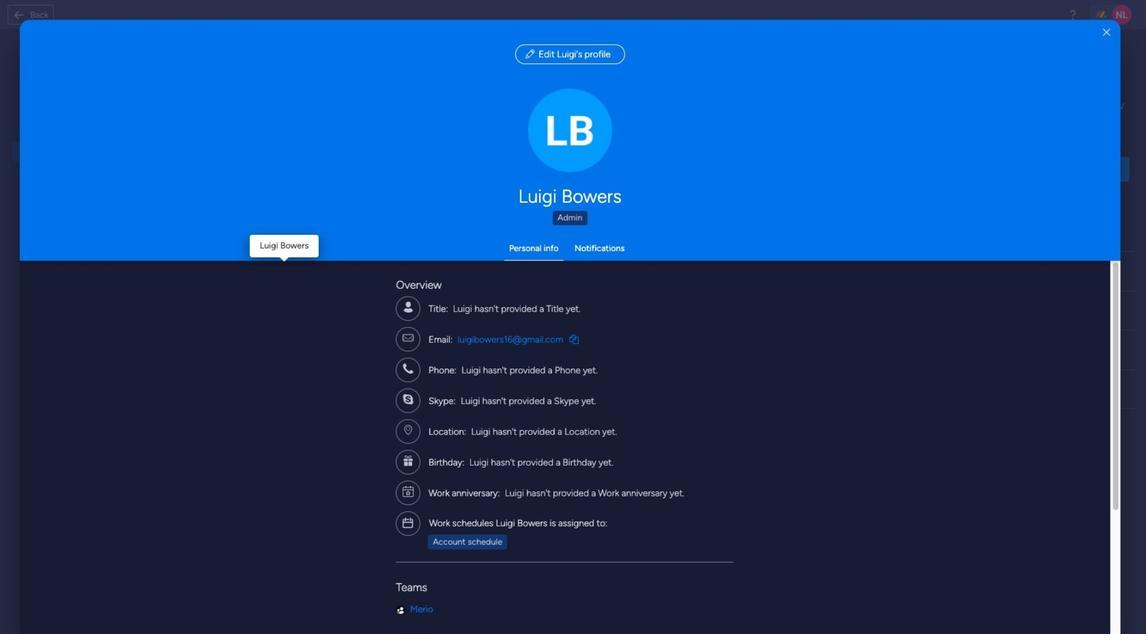 Task type: locate. For each thing, give the bounding box(es) containing it.
close image
[[1104, 29, 1111, 37]]

5 row from the top
[[204, 370, 1135, 410]]

cell
[[209, 267, 219, 277], [848, 301, 868, 321], [209, 306, 219, 316], [848, 341, 868, 360], [209, 346, 219, 356], [848, 380, 868, 400], [209, 385, 219, 395]]

3 row from the top
[[204, 292, 1135, 331]]

2 vertical spatial v2 ellipsis image
[[1109, 384, 1120, 396]]

copied! image
[[570, 335, 579, 344]]

luigi bowers image
[[229, 261, 251, 283]]

merio image
[[396, 606, 405, 615]]

grid
[[204, 218, 1135, 622]]

dapulse edit image
[[526, 49, 535, 60]]

0 vertical spatial v2 ellipsis image
[[1109, 266, 1120, 278]]

v2 ellipsis image
[[1109, 266, 1120, 278], [1109, 305, 1120, 317], [1109, 384, 1120, 396]]

1 v2 ellipsis image from the top
[[1109, 266, 1120, 278]]

add or edit team image
[[849, 263, 867, 281]]

noah lott image
[[1113, 5, 1133, 25]]

2 v2 ellipsis image from the top
[[1109, 305, 1120, 317]]

1 row from the top
[[204, 218, 1135, 252]]

1 vertical spatial v2 ellipsis image
[[1109, 305, 1120, 317]]

row
[[204, 218, 1135, 252], [204, 252, 1135, 292], [204, 292, 1135, 331], [204, 331, 1135, 370], [204, 370, 1135, 410]]

row group
[[204, 252, 1135, 410]]



Task type: describe. For each thing, give the bounding box(es) containing it.
3 v2 ellipsis image from the top
[[1109, 384, 1120, 396]]

2 row from the top
[[204, 252, 1135, 292]]

Search text field
[[204, 158, 388, 183]]

options image
[[529, 89, 612, 172]]

4 row from the top
[[204, 331, 1135, 370]]

help image
[[1067, 9, 1080, 21]]

v2 ellipsis image
[[1109, 345, 1120, 356]]

back to workspace image
[[13, 9, 25, 21]]



Task type: vqa. For each thing, say whether or not it's contained in the screenshot.
Options IMAGE
yes



